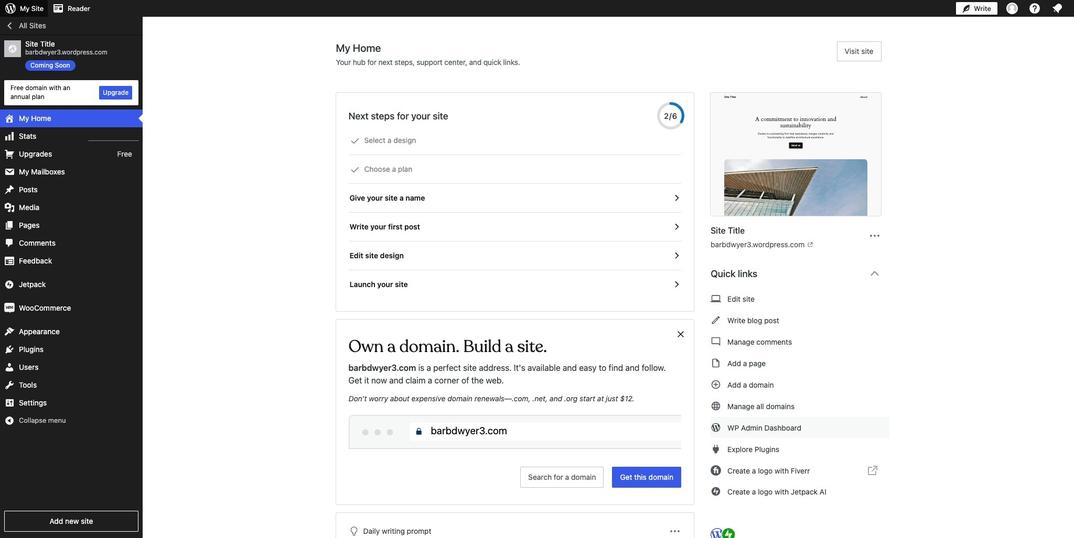 Task type: vqa. For each thing, say whether or not it's contained in the screenshot.
AS ITS NAME STATES EVENTUAL IS A THEME DESIGNED FOR EVENTS AND CEREMONIES. IT IS SIMPLE, AND DIRECT ALLOWING USERS TO DISPLAY THE ESSENCE OF THEIR SUBJECT WITH A LARGE ARTWORK ON THE HOMEPAGE. image
no



Task type: describe. For each thing, give the bounding box(es) containing it.
1 task enabled image from the top
[[672, 194, 682, 203]]

edit image
[[711, 314, 721, 327]]

task complete image
[[350, 165, 360, 175]]

highest hourly views 0 image
[[89, 134, 139, 141]]

toggle menu image
[[669, 526, 682, 539]]

task enabled image
[[672, 251, 682, 261]]

2 img image from the top
[[4, 303, 15, 314]]

insert_drive_file image
[[711, 357, 721, 370]]

wordpress and jetpack app image
[[711, 528, 737, 539]]

launchpad checklist element
[[349, 126, 682, 299]]

3 task enabled image from the top
[[672, 280, 682, 290]]



Task type: locate. For each thing, give the bounding box(es) containing it.
mode_comment image
[[711, 336, 721, 348]]

task complete image
[[350, 136, 360, 146]]

my profile image
[[1007, 3, 1018, 14]]

2 vertical spatial task enabled image
[[672, 280, 682, 290]]

help image
[[1029, 2, 1041, 15]]

manage your notifications image
[[1051, 2, 1064, 15]]

1 vertical spatial task enabled image
[[672, 222, 682, 232]]

progress bar
[[657, 102, 685, 130]]

dismiss domain name promotion image
[[676, 328, 686, 341]]

0 vertical spatial img image
[[4, 279, 15, 290]]

2 task enabled image from the top
[[672, 222, 682, 232]]

img image
[[4, 279, 15, 290], [4, 303, 15, 314]]

main content
[[336, 41, 890, 539]]

0 vertical spatial task enabled image
[[672, 194, 682, 203]]

laptop image
[[711, 293, 721, 305]]

more options for site site title image
[[869, 230, 882, 242]]

1 vertical spatial img image
[[4, 303, 15, 314]]

1 img image from the top
[[4, 279, 15, 290]]

task enabled image
[[672, 194, 682, 203], [672, 222, 682, 232], [672, 280, 682, 290]]



